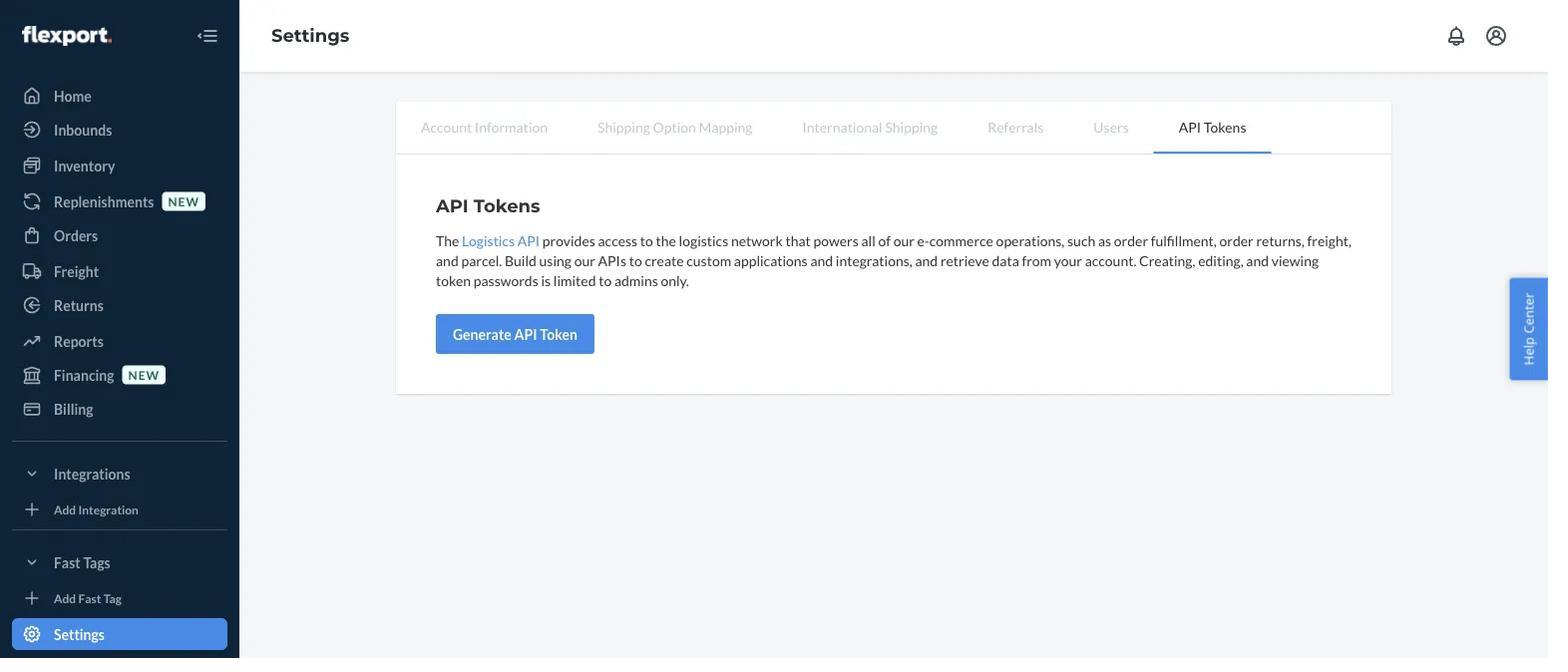 Task type: vqa. For each thing, say whether or not it's contained in the screenshot.
'Fast' in Add Fast Tag link
no



Task type: locate. For each thing, give the bounding box(es) containing it.
the logistics api
[[436, 232, 540, 249]]

and down returns,
[[1247, 252, 1269, 269]]

0 vertical spatial settings
[[271, 25, 350, 47]]

shipping inside tab
[[598, 118, 651, 135]]

settings link
[[271, 25, 350, 47], [12, 619, 228, 651]]

inbounds link
[[12, 114, 228, 146]]

build
[[505, 252, 537, 269]]

1 horizontal spatial settings link
[[271, 25, 350, 47]]

new
[[168, 194, 200, 209], [128, 368, 160, 382]]

add left integration at the left bottom of page
[[54, 502, 76, 517]]

our left e-
[[894, 232, 915, 249]]

shipping option mapping tab
[[573, 102, 778, 152]]

data
[[992, 252, 1020, 269]]

0 horizontal spatial new
[[128, 368, 160, 382]]

settings
[[271, 25, 350, 47], [54, 626, 105, 643]]

our up limited
[[574, 252, 596, 269]]

help center
[[1520, 293, 1538, 366]]

api tokens
[[1179, 118, 1247, 135], [436, 195, 540, 217]]

api left token
[[514, 326, 538, 343]]

0 horizontal spatial settings
[[54, 626, 105, 643]]

provides
[[543, 232, 596, 249]]

account information tab
[[396, 102, 573, 152]]

0 horizontal spatial our
[[574, 252, 596, 269]]

0 vertical spatial settings link
[[271, 25, 350, 47]]

order up editing,
[[1220, 232, 1254, 249]]

retrieve
[[941, 252, 990, 269]]

api right users
[[1179, 118, 1202, 135]]

shipping left option
[[598, 118, 651, 135]]

order
[[1115, 232, 1149, 249], [1220, 232, 1254, 249]]

1 horizontal spatial shipping
[[886, 118, 938, 135]]

fast left 'tag'
[[78, 591, 101, 606]]

international shipping
[[803, 118, 938, 135]]

logistics api link
[[462, 232, 540, 249]]

apis
[[598, 252, 627, 269]]

international shipping tab
[[778, 102, 963, 152]]

api
[[1179, 118, 1202, 135], [436, 195, 469, 217], [518, 232, 540, 249], [514, 326, 538, 343]]

orders
[[54, 227, 98, 244]]

and down powers
[[811, 252, 833, 269]]

powers
[[814, 232, 859, 249]]

to up admins
[[629, 252, 642, 269]]

1 horizontal spatial settings
[[271, 25, 350, 47]]

tab list containing account information
[[396, 102, 1392, 155]]

0 vertical spatial new
[[168, 194, 200, 209]]

0 horizontal spatial tokens
[[474, 195, 540, 217]]

1 vertical spatial to
[[629, 252, 642, 269]]

add down fast tags
[[54, 591, 76, 606]]

to
[[641, 232, 654, 249], [629, 252, 642, 269], [599, 272, 612, 289]]

shipping right international
[[886, 118, 938, 135]]

1 horizontal spatial api tokens
[[1179, 118, 1247, 135]]

users tab
[[1069, 102, 1154, 152]]

tab list
[[396, 102, 1392, 155]]

generate
[[453, 326, 512, 343]]

that
[[786, 232, 811, 249]]

order right as
[[1115, 232, 1149, 249]]

fulfillment,
[[1151, 232, 1217, 249]]

1 vertical spatial fast
[[78, 591, 101, 606]]

fast left tags
[[54, 554, 81, 571]]

1 horizontal spatial tokens
[[1204, 118, 1247, 135]]

provides access to the logistics network that powers all of our e-commerce operations, such as order fulfillment, order returns, freight, and parcel. build using our apis to create custom applications and integrations, and retrieve data from your account. creating, editing, and viewing token passwords is limited to admins only.
[[436, 232, 1352, 289]]

2 shipping from the left
[[886, 118, 938, 135]]

1 vertical spatial settings
[[54, 626, 105, 643]]

tokens
[[1204, 118, 1247, 135], [474, 195, 540, 217]]

0 vertical spatial api tokens
[[1179, 118, 1247, 135]]

1 horizontal spatial order
[[1220, 232, 1254, 249]]

1 horizontal spatial our
[[894, 232, 915, 249]]

and down the
[[436, 252, 459, 269]]

1 vertical spatial new
[[128, 368, 160, 382]]

new up orders link
[[168, 194, 200, 209]]

1 add from the top
[[54, 502, 76, 517]]

add fast tag link
[[12, 587, 228, 611]]

1 vertical spatial api tokens
[[436, 195, 540, 217]]

add for add fast tag
[[54, 591, 76, 606]]

1 horizontal spatial new
[[168, 194, 200, 209]]

0 horizontal spatial shipping
[[598, 118, 651, 135]]

0 horizontal spatial order
[[1115, 232, 1149, 249]]

0 vertical spatial tokens
[[1204, 118, 1247, 135]]

0 horizontal spatial api tokens
[[436, 195, 540, 217]]

logistics
[[679, 232, 729, 249]]

2 add from the top
[[54, 591, 76, 606]]

add
[[54, 502, 76, 517], [54, 591, 76, 606]]

as
[[1099, 232, 1112, 249]]

reports link
[[12, 325, 228, 357]]

integration
[[78, 502, 139, 517]]

1 shipping from the left
[[598, 118, 651, 135]]

help center button
[[1510, 278, 1549, 381]]

our
[[894, 232, 915, 249], [574, 252, 596, 269]]

2 vertical spatial to
[[599, 272, 612, 289]]

and down e-
[[916, 252, 938, 269]]

information
[[475, 118, 548, 135]]

and
[[436, 252, 459, 269], [811, 252, 833, 269], [916, 252, 938, 269], [1247, 252, 1269, 269]]

fast
[[54, 554, 81, 571], [78, 591, 101, 606]]

1 vertical spatial add
[[54, 591, 76, 606]]

from
[[1022, 252, 1052, 269]]

to left the in the left of the page
[[641, 232, 654, 249]]

0 vertical spatial add
[[54, 502, 76, 517]]

custom
[[687, 252, 732, 269]]

account.
[[1085, 252, 1137, 269]]

operations,
[[997, 232, 1065, 249]]

to down 'apis'
[[599, 272, 612, 289]]

replenishments
[[54, 193, 154, 210]]

all
[[862, 232, 876, 249]]

0 vertical spatial fast
[[54, 554, 81, 571]]

users
[[1094, 118, 1129, 135]]

network
[[731, 232, 783, 249]]

generate api token
[[453, 326, 578, 343]]

open notifications image
[[1445, 24, 1469, 48]]

shipping
[[598, 118, 651, 135], [886, 118, 938, 135]]

new down "reports" link at left
[[128, 368, 160, 382]]

limited
[[554, 272, 596, 289]]

api tokens inside tab
[[1179, 118, 1247, 135]]

1 vertical spatial settings link
[[12, 619, 228, 651]]

referrals tab
[[963, 102, 1069, 152]]

new for financing
[[128, 368, 160, 382]]

flexport logo image
[[22, 26, 112, 46]]

passwords
[[474, 272, 539, 289]]

only.
[[661, 272, 689, 289]]



Task type: describe. For each thing, give the bounding box(es) containing it.
mapping
[[699, 118, 753, 135]]

inventory
[[54, 157, 115, 174]]

returns,
[[1257, 232, 1305, 249]]

token
[[540, 326, 578, 343]]

2 and from the left
[[811, 252, 833, 269]]

generate api token button
[[436, 314, 595, 354]]

creating,
[[1140, 252, 1196, 269]]

freight
[[54, 263, 99, 280]]

of
[[879, 232, 891, 249]]

parcel.
[[461, 252, 502, 269]]

0 vertical spatial our
[[894, 232, 915, 249]]

reports
[[54, 333, 104, 350]]

fast inside dropdown button
[[54, 554, 81, 571]]

logistics
[[462, 232, 515, 249]]

international
[[803, 118, 883, 135]]

is
[[541, 272, 551, 289]]

shipping option mapping
[[598, 118, 753, 135]]

0 vertical spatial to
[[641, 232, 654, 249]]

freight link
[[12, 255, 228, 287]]

new for replenishments
[[168, 194, 200, 209]]

1 vertical spatial our
[[574, 252, 596, 269]]

api up build
[[518, 232, 540, 249]]

applications
[[734, 252, 808, 269]]

returns
[[54, 297, 104, 314]]

center
[[1520, 293, 1538, 334]]

inbounds
[[54, 121, 112, 138]]

integrations,
[[836, 252, 913, 269]]

4 and from the left
[[1247, 252, 1269, 269]]

billing
[[54, 401, 93, 418]]

shipping inside tab
[[886, 118, 938, 135]]

access
[[598, 232, 638, 249]]

add fast tag
[[54, 591, 122, 606]]

account
[[421, 118, 472, 135]]

your
[[1055, 252, 1083, 269]]

home
[[54, 87, 92, 104]]

open account menu image
[[1485, 24, 1509, 48]]

home link
[[12, 80, 228, 112]]

add integration link
[[12, 498, 228, 522]]

integrations button
[[12, 458, 228, 490]]

billing link
[[12, 393, 228, 425]]

viewing
[[1272, 252, 1319, 269]]

0 horizontal spatial settings link
[[12, 619, 228, 651]]

api up the
[[436, 195, 469, 217]]

2 order from the left
[[1220, 232, 1254, 249]]

using
[[539, 252, 572, 269]]

fast tags button
[[12, 547, 228, 579]]

3 and from the left
[[916, 252, 938, 269]]

the
[[436, 232, 459, 249]]

inventory link
[[12, 150, 228, 182]]

tokens inside tab
[[1204, 118, 1247, 135]]

tag
[[104, 591, 122, 606]]

add for add integration
[[54, 502, 76, 517]]

help
[[1520, 337, 1538, 366]]

editing,
[[1199, 252, 1244, 269]]

close navigation image
[[196, 24, 220, 48]]

e-
[[918, 232, 930, 249]]

returns link
[[12, 289, 228, 321]]

freight,
[[1308, 232, 1352, 249]]

referrals
[[988, 118, 1044, 135]]

api tokens tab
[[1154, 102, 1272, 154]]

1 order from the left
[[1115, 232, 1149, 249]]

1 and from the left
[[436, 252, 459, 269]]

admins
[[615, 272, 658, 289]]

account information
[[421, 118, 548, 135]]

api inside button
[[514, 326, 538, 343]]

tags
[[83, 554, 111, 571]]

option
[[653, 118, 696, 135]]

fast tags
[[54, 554, 111, 571]]

commerce
[[930, 232, 994, 249]]

such
[[1068, 232, 1096, 249]]

api inside tab
[[1179, 118, 1202, 135]]

integrations
[[54, 466, 130, 483]]

1 vertical spatial tokens
[[474, 195, 540, 217]]

orders link
[[12, 220, 228, 251]]

token
[[436, 272, 471, 289]]

financing
[[54, 367, 114, 384]]

create
[[645, 252, 684, 269]]

the
[[656, 232, 677, 249]]

add integration
[[54, 502, 139, 517]]



